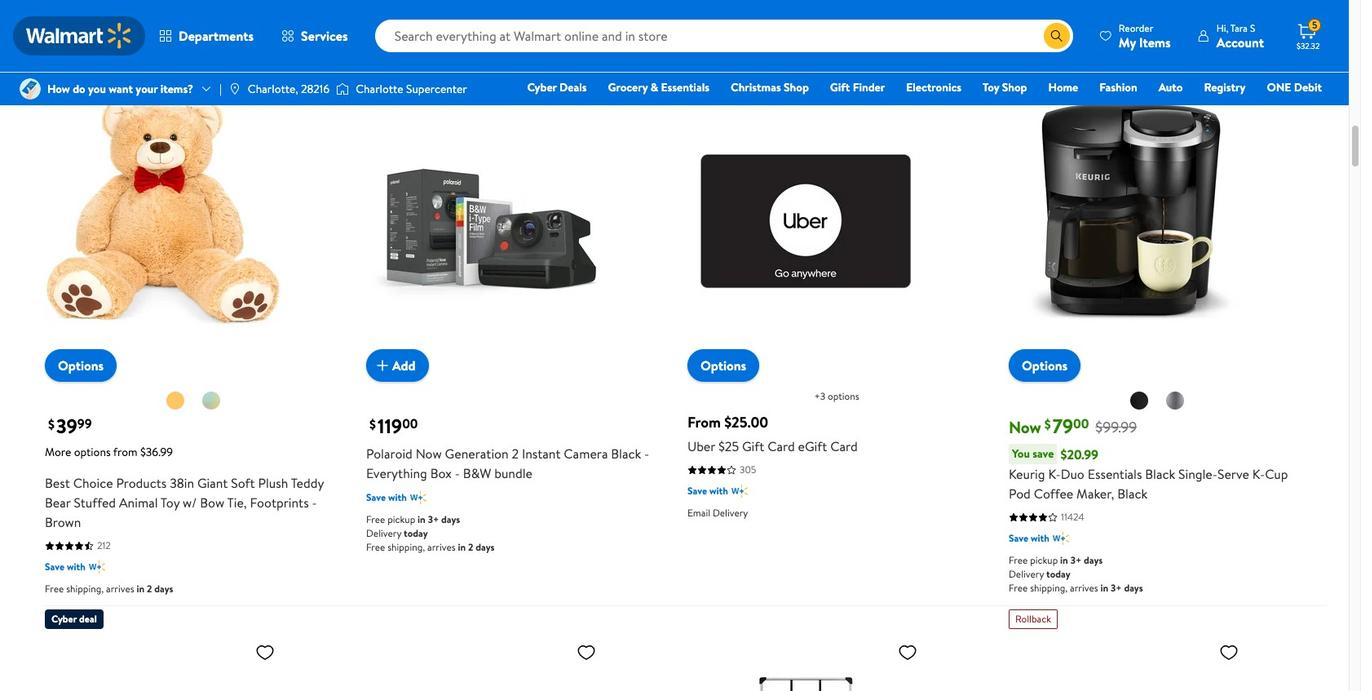 Task type: vqa. For each thing, say whether or not it's contained in the screenshot.
Box
yes



Task type: locate. For each thing, give the bounding box(es) containing it.
options down 99
[[74, 444, 111, 460]]

bundle
[[495, 464, 533, 482]]

 image right 28216 at the left top
[[336, 81, 349, 97]]

grocery
[[608, 79, 648, 95]]

0 horizontal spatial k-
[[1049, 465, 1061, 483]]

1 options link from the left
[[45, 349, 117, 382]]

add to favorites list, polaroid now generation 2 instant camera black - everything box - b&w bundle image
[[577, 56, 596, 76]]

2 horizontal spatial 2
[[512, 445, 519, 463]]

today inside free pickup in 3+ days delivery today free shipping, arrives in 3+ days
[[1047, 567, 1071, 581]]

1 vertical spatial walmart plus image
[[89, 559, 105, 575]]

2 horizontal spatial options
[[1022, 357, 1068, 375]]

days up altec lansing hydramini everythingproof wireless portable bluetooth speaker, black, imw1000-blk image
[[1125, 581, 1144, 595]]

arrives down the 212
[[106, 582, 134, 596]]

add button
[[366, 349, 429, 382]]

card left egift
[[768, 437, 795, 455]]

0 horizontal spatial -
[[312, 494, 317, 512]]

black left single-
[[1146, 465, 1176, 483]]

2 $ from the left
[[370, 416, 376, 434]]

delivery down everything
[[366, 526, 402, 540]]

walmart plus image down 11424
[[1053, 530, 1070, 547]]

- inside best choice products 38in giant soft plush teddy bear stuffed animal toy w/ bow tie, footprints - brown
[[312, 494, 317, 512]]

0 horizontal spatial now
[[416, 445, 442, 463]]

add to favorites list, best choice products 38in giant soft plush teddy bear stuffed animal toy w/ bow tie, footprints - brown image
[[255, 56, 275, 76]]

$20.99
[[1061, 445, 1099, 463]]

- left uber
[[645, 445, 650, 463]]

3+ down 11424
[[1071, 553, 1082, 567]]

cyber
[[527, 79, 557, 95], [51, 612, 77, 626]]

items?
[[160, 81, 193, 97]]

0 vertical spatial delivery
[[713, 506, 749, 520]]

1 horizontal spatial k-
[[1253, 465, 1266, 483]]

1 horizontal spatial  image
[[228, 82, 241, 95]]

1 vertical spatial options
[[74, 444, 111, 460]]

options for $99.99
[[1022, 357, 1068, 375]]

3+ for in 2 days
[[428, 513, 439, 526]]

2 00 from the left
[[1074, 415, 1090, 433]]

shop for toy shop
[[1003, 79, 1028, 95]]

with
[[710, 484, 729, 498], [388, 490, 407, 504], [1031, 531, 1050, 545], [67, 560, 86, 574]]

walmart plus image down the 212
[[89, 559, 105, 575]]

gift left finder
[[831, 79, 850, 95]]

1 vertical spatial walmart plus image
[[1053, 530, 1070, 547]]

essentials inside you save $20.99 keurig k-duo essentials black single-serve k-cup pod coffee maker, black
[[1088, 465, 1143, 483]]

arrives for in 2 days
[[428, 540, 456, 554]]

$ left 79
[[1045, 416, 1052, 434]]

now inside now $ 79 00 $99.99
[[1009, 416, 1042, 438]]

0 vertical spatial cyber
[[527, 79, 557, 95]]

options up 99
[[58, 357, 104, 375]]

99
[[77, 415, 92, 433]]

$ left 119
[[370, 416, 376, 434]]

cyber left deals
[[527, 79, 557, 95]]

2 vertical spatial 3+
[[1111, 581, 1122, 595]]

00 up the polaroid
[[402, 415, 418, 433]]

2 options from the left
[[701, 357, 747, 375]]

1 vertical spatial today
[[1047, 567, 1071, 581]]

polaroid now generation 2 instant camera black - everything box - b&w bundle
[[366, 445, 650, 482]]

1 horizontal spatial options
[[828, 389, 860, 403]]

0 horizontal spatial gift
[[743, 437, 765, 455]]

polaroid now generation 2 instant camera black - everything box - b&w bundle image
[[366, 49, 603, 369]]

black right maker, on the bottom of page
[[1118, 485, 1148, 503]]

0 horizontal spatial delivery
[[366, 526, 402, 540]]

1 horizontal spatial card
[[831, 437, 858, 455]]

walmart plus image
[[732, 483, 748, 499], [1053, 530, 1070, 547]]

toy inside best choice products 38in giant soft plush teddy bear stuffed animal toy w/ bow tie, footprints - brown
[[161, 494, 180, 512]]

0 horizontal spatial  image
[[20, 78, 41, 100]]

departments button
[[145, 16, 268, 55]]

animal
[[119, 494, 158, 512]]

walmart+
[[1274, 102, 1323, 118]]

0 vertical spatial essentials
[[661, 79, 710, 95]]

my
[[1119, 33, 1137, 51]]

toy
[[983, 79, 1000, 95], [161, 494, 180, 512]]

0 horizontal spatial shop
[[784, 79, 809, 95]]

0 vertical spatial pickup
[[388, 513, 416, 526]]

auto link
[[1152, 78, 1191, 96]]

3 $ from the left
[[1045, 416, 1052, 434]]

1 horizontal spatial walmart plus image
[[1053, 530, 1070, 547]]

today
[[404, 526, 428, 540], [1047, 567, 1071, 581]]

uber $25 gift card egift card image
[[688, 49, 925, 369]]

Walmart Site-Wide search field
[[375, 20, 1074, 52]]

in down 11424
[[1061, 553, 1069, 567]]

today down 11424
[[1047, 567, 1071, 581]]

home
[[1049, 79, 1079, 95]]

1 horizontal spatial gift
[[831, 79, 850, 95]]

save with down pod
[[1009, 531, 1050, 545]]

pickup for free pickup in 3+ days delivery today free shipping, arrives in 3+ days
[[1031, 553, 1058, 567]]

1 vertical spatial 2
[[468, 540, 474, 554]]

options link up 79
[[1009, 349, 1081, 382]]

0 horizontal spatial today
[[404, 526, 428, 540]]

2 vertical spatial -
[[312, 494, 317, 512]]

charlotte
[[356, 81, 404, 97]]

2 horizontal spatial shipping,
[[1031, 581, 1068, 595]]

 image right |
[[228, 82, 241, 95]]

coffee
[[1034, 485, 1074, 503]]

shipping,
[[388, 540, 425, 554], [1031, 581, 1068, 595], [66, 582, 104, 596]]

0 horizontal spatial card
[[768, 437, 795, 455]]

w/
[[183, 494, 197, 512]]

0 vertical spatial now
[[1009, 416, 1042, 438]]

arrives for in 3+ days
[[1071, 581, 1099, 595]]

shipping, for free pickup in 3+ days delivery today free shipping, arrives in 2 days
[[388, 540, 425, 554]]

in up altec lansing hydramini everythingproof wireless portable bluetooth speaker, black, imw1000-blk image
[[1101, 581, 1109, 595]]

options link up from
[[688, 349, 760, 382]]

1 horizontal spatial arrives
[[428, 540, 456, 554]]

1 rollback from the top
[[1016, 25, 1052, 39]]

0 horizontal spatial walmart plus image
[[732, 483, 748, 499]]

now
[[1009, 416, 1042, 438], [416, 445, 442, 463]]

2 horizontal spatial $
[[1045, 416, 1052, 434]]

card
[[768, 437, 795, 455], [831, 437, 858, 455]]

delivery
[[713, 506, 749, 520], [366, 526, 402, 540], [1009, 567, 1045, 581]]

3+ for in 3+ days
[[1071, 553, 1082, 567]]

tara
[[1231, 21, 1248, 35]]

2 rollback from the top
[[1016, 612, 1052, 626]]

2
[[512, 445, 519, 463], [468, 540, 474, 554], [147, 582, 152, 596]]

2 card from the left
[[831, 437, 858, 455]]

save with down brown
[[45, 560, 86, 574]]

1 horizontal spatial 2
[[468, 540, 474, 554]]

toy left 'w/' at the left bottom of the page
[[161, 494, 180, 512]]

free pickup in 3+ days delivery today free shipping, arrives in 3+ days
[[1009, 553, 1144, 595]]

shipping, inside free pickup in 3+ days delivery today free shipping, arrives in 3+ days
[[1031, 581, 1068, 595]]

$36.99
[[140, 444, 173, 460]]

0 horizontal spatial 00
[[402, 415, 418, 433]]

pickup down everything
[[388, 513, 416, 526]]

delivery inside free pickup in 3+ days delivery today free shipping, arrives in 2 days
[[366, 526, 402, 540]]

add to favorites list, rca, 1080p lcd home theater projector, 2 lb, black, rpj280 image
[[255, 642, 275, 663]]

card right egift
[[831, 437, 858, 455]]

0 horizontal spatial $
[[48, 416, 55, 434]]

2 up the bundle
[[512, 445, 519, 463]]

departments
[[179, 27, 254, 45]]

walmart plus image down 305
[[732, 483, 748, 499]]

save
[[1033, 446, 1055, 462]]

options right +3
[[828, 389, 860, 403]]

toy right electronics link
[[983, 79, 1000, 95]]

christmas
[[731, 79, 781, 95]]

0 horizontal spatial toy
[[161, 494, 180, 512]]

shop left the home link
[[1003, 79, 1028, 95]]

cyber for cyber deals
[[527, 79, 557, 95]]

today down everything
[[404, 526, 428, 540]]

1 vertical spatial 3+
[[1071, 553, 1082, 567]]

gift up 305
[[743, 437, 765, 455]]

electronics link
[[899, 78, 969, 96]]

shipping, up deal
[[66, 582, 104, 596]]

pickup inside free pickup in 3+ days delivery today free shipping, arrives in 2 days
[[388, 513, 416, 526]]

gift inside from $25.00 uber $25 gift card egift card
[[743, 437, 765, 455]]

1 vertical spatial -
[[455, 464, 460, 482]]

reorder
[[1119, 21, 1154, 35]]

k- right serve on the right
[[1253, 465, 1266, 483]]

black image
[[1130, 391, 1150, 411]]

black right camera
[[611, 445, 642, 463]]

days up rca, 1080p lcd home theater projector, 2 lb, black, rpj280 image
[[154, 582, 173, 596]]

2 up rca, 1080p lcd home theater projector, 2 lb, black, rpj280 image
[[147, 582, 152, 596]]

options up 79
[[1022, 357, 1068, 375]]

1 00 from the left
[[402, 415, 418, 433]]

 image for charlotte supercenter
[[336, 81, 349, 97]]

pickup inside free pickup in 3+ days delivery today free shipping, arrives in 3+ days
[[1031, 553, 1058, 567]]

arrives
[[428, 540, 456, 554], [1071, 581, 1099, 595], [106, 582, 134, 596]]

1 shop from the left
[[784, 79, 809, 95]]

best choice products 38in giant soft plush teddy bear stuffed animal toy w/ bow tie, footprints - brown
[[45, 474, 324, 531]]

- right box
[[455, 464, 460, 482]]

gift
[[831, 79, 850, 95], [743, 437, 765, 455]]

pod
[[1009, 485, 1031, 503]]

1 vertical spatial cyber
[[51, 612, 77, 626]]

1 horizontal spatial 3+
[[1071, 553, 1082, 567]]

2 down b&w
[[468, 540, 474, 554]]

+3
[[815, 389, 826, 403]]

0 horizontal spatial 2
[[147, 582, 152, 596]]

3 options link from the left
[[1009, 349, 1081, 382]]

today inside free pickup in 3+ days delivery today free shipping, arrives in 2 days
[[404, 526, 428, 540]]

0 horizontal spatial walmart plus image
[[89, 559, 105, 575]]

0 vertical spatial today
[[404, 526, 428, 540]]

0 vertical spatial rollback
[[1016, 25, 1052, 39]]

shop for christmas shop
[[784, 79, 809, 95]]

free shipping, arrives in 2 days
[[45, 582, 173, 596]]

rollback
[[1016, 25, 1052, 39], [1016, 612, 1052, 626]]

1 card from the left
[[768, 437, 795, 455]]

arrives inside free pickup in 3+ days delivery today free shipping, arrives in 2 days
[[428, 540, 456, 554]]

3+ down box
[[428, 513, 439, 526]]

hunger games  prop replica  deluxe 5 pin set image
[[366, 636, 603, 691]]

2 horizontal spatial delivery
[[1009, 567, 1045, 581]]

charlotte supercenter
[[356, 81, 467, 97]]

delivery inside free pickup in 3+ days delivery today free shipping, arrives in 3+ days
[[1009, 567, 1045, 581]]

2 horizontal spatial arrives
[[1071, 581, 1099, 595]]

search icon image
[[1051, 29, 1064, 42]]

from $25.00 uber $25 gift card egift card
[[688, 412, 858, 455]]

$25
[[719, 437, 739, 455]]

shipping, down everything
[[388, 540, 425, 554]]

now inside the "polaroid now generation 2 instant camera black - everything box - b&w bundle"
[[416, 445, 442, 463]]

0 vertical spatial toy
[[983, 79, 1000, 95]]

0 vertical spatial 3+
[[428, 513, 439, 526]]

0 horizontal spatial cyber
[[51, 612, 77, 626]]

cyber deal
[[51, 612, 97, 626]]

delivery down pod
[[1009, 567, 1045, 581]]

1 vertical spatial delivery
[[366, 526, 402, 540]]

2 shop from the left
[[1003, 79, 1028, 95]]

 image
[[20, 78, 41, 100], [336, 81, 349, 97], [228, 82, 241, 95]]

2 inside free pickup in 3+ days delivery today free shipping, arrives in 2 days
[[468, 540, 474, 554]]

rollback up toy shop on the top of page
[[1016, 25, 1052, 39]]

debit
[[1295, 79, 1323, 95]]

2 horizontal spatial options link
[[1009, 349, 1081, 382]]

3 options from the left
[[1022, 357, 1068, 375]]

2 horizontal spatial 3+
[[1111, 581, 1122, 595]]

$ inside $ 119 00
[[370, 416, 376, 434]]

now up 'you'
[[1009, 416, 1042, 438]]

shipping, inside free pickup in 3+ days delivery today free shipping, arrives in 2 days
[[388, 540, 425, 554]]

cyber deals link
[[520, 78, 594, 96]]

s
[[1251, 21, 1256, 35]]

$ inside $ 39 99
[[48, 416, 55, 434]]

toy shop link
[[976, 78, 1035, 96]]

0 horizontal spatial options link
[[45, 349, 117, 382]]

essentials
[[661, 79, 710, 95], [1088, 465, 1143, 483]]

1 vertical spatial rollback
[[1016, 612, 1052, 626]]

charlotte, 28216
[[248, 81, 330, 97]]

you save $20.99 keurig k-duo essentials black single-serve k-cup pod coffee maker, black
[[1009, 445, 1289, 503]]

1 vertical spatial gift
[[743, 437, 765, 455]]

2 horizontal spatial  image
[[336, 81, 349, 97]]

walmart plus image
[[410, 490, 427, 506], [89, 559, 105, 575]]

1 horizontal spatial today
[[1047, 567, 1071, 581]]

0 horizontal spatial options
[[58, 357, 104, 375]]

finder
[[853, 79, 886, 95]]

 image for how do you want your items?
[[20, 78, 41, 100]]

- down teddy
[[312, 494, 317, 512]]

0 horizontal spatial options
[[74, 444, 111, 460]]

0 vertical spatial options
[[828, 389, 860, 403]]

best choice products 38in giant soft plush teddy bear stuffed animal toy w/ bow tie, footprints - brown image
[[45, 49, 282, 369]]

1 horizontal spatial pickup
[[1031, 553, 1058, 567]]

shipping, down 11424
[[1031, 581, 1068, 595]]

3+ inside free pickup in 3+ days delivery today free shipping, arrives in 2 days
[[428, 513, 439, 526]]

pickup down coffee
[[1031, 553, 1058, 567]]

reorder my items
[[1119, 21, 1172, 51]]

1 vertical spatial now
[[416, 445, 442, 463]]

0 vertical spatial 2
[[512, 445, 519, 463]]

3+ up altec lansing hydramini everythingproof wireless portable bluetooth speaker, black, imw1000-blk image
[[1111, 581, 1122, 595]]

options link up 99
[[45, 349, 117, 382]]

save up "email"
[[688, 484, 707, 498]]

1 k- from the left
[[1049, 465, 1061, 483]]

options for more
[[74, 444, 111, 460]]

in
[[418, 513, 426, 526], [458, 540, 466, 554], [1061, 553, 1069, 567], [1101, 581, 1109, 595], [137, 582, 145, 596]]

1 horizontal spatial walmart plus image
[[410, 490, 427, 506]]

1 horizontal spatial shipping,
[[388, 540, 425, 554]]

0 vertical spatial gift
[[831, 79, 850, 95]]

rollback down free pickup in 3+ days delivery today free shipping, arrives in 3+ days
[[1016, 612, 1052, 626]]

2 vertical spatial delivery
[[1009, 567, 1045, 581]]

arrives down box
[[428, 540, 456, 554]]

0 vertical spatial black
[[611, 445, 642, 463]]

arrives down 11424
[[1071, 581, 1099, 595]]

$
[[48, 416, 55, 434], [370, 416, 376, 434], [1045, 416, 1052, 434]]

1 horizontal spatial options link
[[688, 349, 760, 382]]

portable basketball hoop goal basketball hoop system height adjustable 7 ft. 6 in. - 10 ft. with 44 inch indoor outdoor pvc backboard material image
[[688, 636, 925, 691]]

1 horizontal spatial shop
[[1003, 79, 1028, 95]]

 image left how
[[20, 78, 41, 100]]

free
[[366, 513, 385, 526], [366, 540, 385, 554], [1009, 553, 1028, 567], [1009, 581, 1028, 595], [45, 582, 64, 596]]

maker,
[[1077, 485, 1115, 503]]

1 horizontal spatial cyber
[[527, 79, 557, 95]]

1 horizontal spatial 00
[[1074, 415, 1090, 433]]

delivery right "email"
[[713, 506, 749, 520]]

add to favorites list, uber $25 gift card egift card image
[[898, 56, 918, 76]]

delivery for free pickup in 3+ days delivery today free shipping, arrives in 3+ days
[[1009, 567, 1045, 581]]

days down b&w
[[476, 540, 495, 554]]

free pickup in 3+ days delivery today free shipping, arrives in 2 days
[[366, 513, 495, 554]]

rca, 1080p lcd home theater projector, 2 lb, black, rpj280 image
[[45, 636, 282, 691]]

k- up coffee
[[1049, 465, 1061, 483]]

options link
[[45, 349, 117, 382], [688, 349, 760, 382], [1009, 349, 1081, 382]]

essentials right &
[[661, 79, 710, 95]]

1 vertical spatial pickup
[[1031, 553, 1058, 567]]

single-
[[1179, 465, 1218, 483]]

essentials up maker, on the bottom of page
[[1088, 465, 1143, 483]]

in up rca, 1080p lcd home theater projector, 2 lb, black, rpj280 image
[[137, 582, 145, 596]]

1 horizontal spatial $
[[370, 416, 376, 434]]

2 k- from the left
[[1253, 465, 1266, 483]]

0 vertical spatial -
[[645, 445, 650, 463]]

$ left 39 in the bottom of the page
[[48, 416, 55, 434]]

cyber left deal
[[51, 612, 77, 626]]

0 horizontal spatial pickup
[[388, 513, 416, 526]]

arrives inside free pickup in 3+ days delivery today free shipping, arrives in 3+ days
[[1071, 581, 1099, 595]]

walmart plus image down everything
[[410, 490, 427, 506]]

options
[[828, 389, 860, 403], [74, 444, 111, 460]]

1 horizontal spatial delivery
[[713, 506, 749, 520]]

shop right christmas
[[784, 79, 809, 95]]

shop
[[784, 79, 809, 95], [1003, 79, 1028, 95]]

box
[[431, 464, 452, 482]]

1 vertical spatial essentials
[[1088, 465, 1143, 483]]

1 horizontal spatial options
[[701, 357, 747, 375]]

1 options from the left
[[58, 357, 104, 375]]

1 horizontal spatial now
[[1009, 416, 1042, 438]]

in down b&w
[[458, 540, 466, 554]]

options up from
[[701, 357, 747, 375]]

1 vertical spatial toy
[[161, 494, 180, 512]]

0 horizontal spatial 3+
[[428, 513, 439, 526]]

1 horizontal spatial essentials
[[1088, 465, 1143, 483]]

0 horizontal spatial essentials
[[661, 79, 710, 95]]

00 up the $20.99
[[1074, 415, 1090, 433]]

1 $ from the left
[[48, 416, 55, 434]]

now up box
[[416, 445, 442, 463]]



Task type: describe. For each thing, give the bounding box(es) containing it.
305
[[740, 463, 757, 477]]

save with up "email"
[[688, 484, 729, 498]]

footprints
[[250, 494, 309, 512]]

$ for 39
[[48, 416, 55, 434]]

christmas shop link
[[724, 78, 817, 96]]

supercenter
[[406, 81, 467, 97]]

$25.00
[[725, 412, 769, 433]]

pickup for free pickup in 3+ days delivery today free shipping, arrives in 2 days
[[388, 513, 416, 526]]

auto
[[1159, 79, 1183, 95]]

today for in 2 days
[[404, 526, 428, 540]]

0 vertical spatial walmart plus image
[[732, 483, 748, 499]]

save down everything
[[366, 490, 386, 504]]

0 horizontal spatial shipping,
[[66, 582, 104, 596]]

free for free pickup in 3+ days delivery today free shipping, arrives in 3+ days
[[1009, 553, 1028, 567]]

2 vertical spatial 2
[[147, 582, 152, 596]]

want
[[109, 81, 133, 97]]

stuffed
[[74, 494, 116, 512]]

items
[[1140, 33, 1172, 51]]

from
[[113, 444, 138, 460]]

generation
[[445, 445, 509, 463]]

00 inside $ 119 00
[[402, 415, 418, 433]]

today for in 3+ days
[[1047, 567, 1071, 581]]

2 options link from the left
[[688, 349, 760, 382]]

walmart image
[[26, 23, 132, 49]]

save with down everything
[[366, 490, 407, 504]]

free for free pickup in 3+ days delivery today free shipping, arrives in 2 days
[[366, 513, 385, 526]]

delivery for free pickup in 3+ days delivery today free shipping, arrives in 2 days
[[366, 526, 402, 540]]

best
[[45, 474, 70, 492]]

with down everything
[[388, 490, 407, 504]]

cyber for cyber deal
[[51, 612, 77, 626]]

0 horizontal spatial arrives
[[106, 582, 134, 596]]

deals
[[560, 79, 587, 95]]

$ inside now $ 79 00 $99.99
[[1045, 416, 1052, 434]]

1 vertical spatial black
[[1146, 465, 1176, 483]]

2 horizontal spatial -
[[645, 445, 650, 463]]

 image for charlotte, 28216
[[228, 82, 241, 95]]

options link for 39
[[45, 349, 117, 382]]

28216
[[301, 81, 330, 97]]

account
[[1217, 33, 1265, 51]]

registry link
[[1197, 78, 1254, 96]]

38in
[[170, 474, 194, 492]]

altec lansing hydramini everythingproof wireless portable bluetooth speaker, black, imw1000-blk image
[[1009, 636, 1246, 691]]

hi,
[[1217, 21, 1229, 35]]

with down coffee
[[1031, 531, 1050, 545]]

walmart+ link
[[1267, 101, 1330, 119]]

days down 11424
[[1084, 553, 1103, 567]]

&
[[651, 79, 659, 95]]

brown
[[45, 513, 81, 531]]

with up free shipping, arrives in 2 days at bottom
[[67, 560, 86, 574]]

shipping, for free pickup in 3+ days delivery today free shipping, arrives in 3+ days
[[1031, 581, 1068, 595]]

services button
[[268, 16, 362, 55]]

do
[[73, 81, 85, 97]]

more
[[45, 444, 71, 460]]

+3 options
[[815, 389, 860, 403]]

5
[[1313, 18, 1318, 32]]

free for free shipping, arrives in 2 days
[[45, 582, 64, 596]]

$99.99
[[1096, 417, 1138, 437]]

electronics
[[907, 79, 962, 95]]

email
[[688, 506, 711, 520]]

fashion link
[[1093, 78, 1145, 96]]

one debit walmart+
[[1268, 79, 1323, 118]]

moonlight gray image
[[1166, 391, 1186, 411]]

2 vertical spatial black
[[1118, 485, 1148, 503]]

how
[[47, 81, 70, 97]]

00 inside now $ 79 00 $99.99
[[1074, 415, 1090, 433]]

everything
[[366, 464, 427, 482]]

add to favorites list, altec lansing hydramini everythingproof wireless portable bluetooth speaker, black, imw1000-blk image
[[1220, 642, 1239, 663]]

toy shop
[[983, 79, 1028, 95]]

|
[[220, 81, 222, 97]]

one
[[1268, 79, 1292, 95]]

bear
[[45, 494, 71, 512]]

products
[[116, 474, 167, 492]]

options for 39
[[58, 357, 104, 375]]

more options from $36.99
[[45, 444, 173, 460]]

options for +3
[[828, 389, 860, 403]]

now $ 79 00 $99.99
[[1009, 412, 1138, 440]]

keurig k-duo essentials black single-serve k-cup pod coffee maker, black image
[[1009, 49, 1246, 369]]

add to favorites list, portable basketball hoop goal basketball hoop system height adjustable 7 ft. 6 in. - 10 ft. with 44 inch indoor outdoor pvc backboard material image
[[898, 642, 918, 663]]

add to favorites list, hunger games  prop replica  deluxe 5 pin set image
[[577, 642, 596, 663]]

camera
[[564, 445, 608, 463]]

save down brown
[[45, 560, 65, 574]]

add to favorites list, keurig k-duo essentials black single-serve k-cup pod coffee maker, black image
[[1220, 56, 1239, 76]]

Search search field
[[375, 20, 1074, 52]]

services
[[301, 27, 348, 45]]

grocery & essentials link
[[601, 78, 717, 96]]

plush
[[258, 474, 288, 492]]

deal
[[79, 612, 97, 626]]

from
[[688, 412, 721, 433]]

gift inside gift finder link
[[831, 79, 850, 95]]

1 horizontal spatial toy
[[983, 79, 1000, 95]]

119
[[378, 412, 402, 440]]

how do you want your items?
[[47, 81, 193, 97]]

$ for 119
[[370, 416, 376, 434]]

212
[[97, 539, 111, 552]]

one debit link
[[1260, 78, 1330, 96]]

keurig
[[1009, 465, 1046, 483]]

$ 119 00
[[370, 412, 418, 440]]

polaroid
[[366, 445, 413, 463]]

instant
[[522, 445, 561, 463]]

soft
[[231, 474, 255, 492]]

gift finder link
[[823, 78, 893, 96]]

add to cart image
[[373, 356, 392, 375]]

gift finder
[[831, 79, 886, 95]]

days down box
[[441, 513, 460, 526]]

choice
[[73, 474, 113, 492]]

in down everything
[[418, 513, 426, 526]]

brown image
[[166, 391, 185, 411]]

tie,
[[227, 494, 247, 512]]

0 vertical spatial walmart plus image
[[410, 490, 427, 506]]

$ 39 99
[[48, 412, 92, 440]]

christmas shop
[[731, 79, 809, 95]]

79
[[1053, 412, 1074, 440]]

with up the email delivery
[[710, 484, 729, 498]]

5 $32.32
[[1297, 18, 1321, 51]]

39
[[56, 412, 77, 440]]

options link for $99.99
[[1009, 349, 1081, 382]]

serve
[[1218, 465, 1250, 483]]

11424
[[1062, 510, 1085, 524]]

cyber deals
[[527, 79, 587, 95]]

2 inside the "polaroid now generation 2 instant camera black - everything box - b&w bundle"
[[512, 445, 519, 463]]

your
[[136, 81, 158, 97]]

pastel image
[[202, 391, 221, 411]]

cup
[[1266, 465, 1289, 483]]

teddy
[[291, 474, 324, 492]]

add
[[392, 356, 416, 374]]

uber
[[688, 437, 716, 455]]

1 horizontal spatial -
[[455, 464, 460, 482]]

black inside the "polaroid now generation 2 instant camera black - everything box - b&w bundle"
[[611, 445, 642, 463]]

save down pod
[[1009, 531, 1029, 545]]

home link
[[1042, 78, 1086, 96]]

bow
[[200, 494, 225, 512]]



